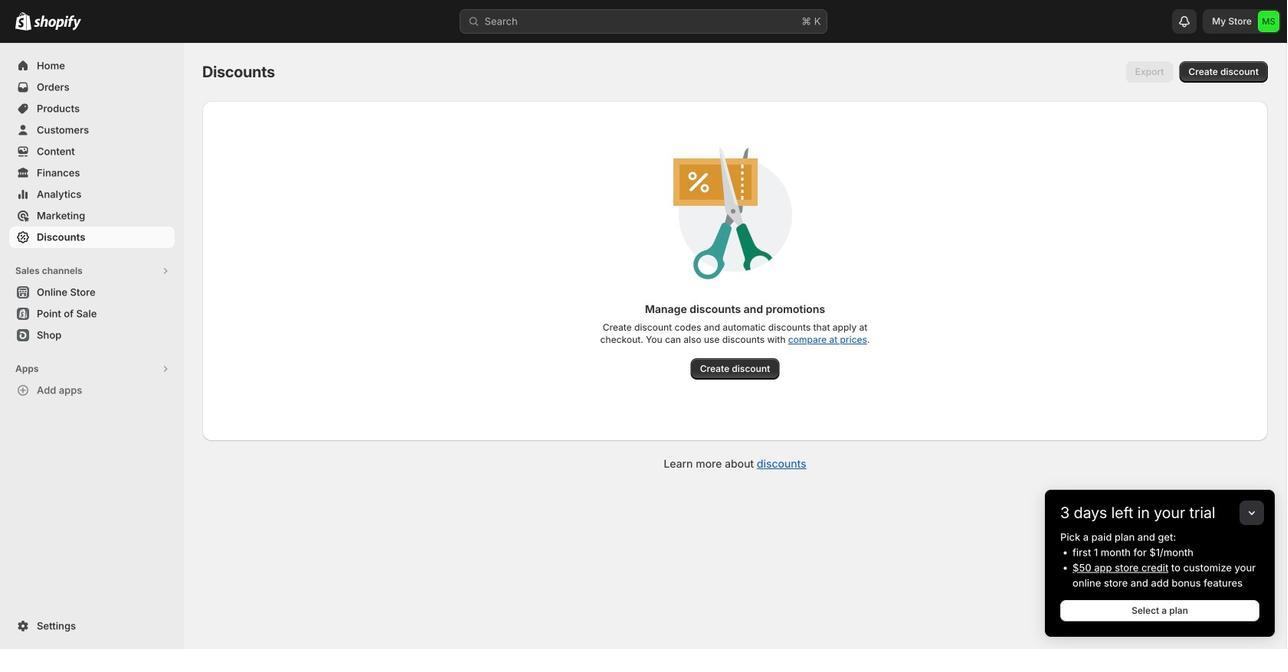 Task type: vqa. For each thing, say whether or not it's contained in the screenshot.
0.00 text box
no



Task type: locate. For each thing, give the bounding box(es) containing it.
shopify image
[[34, 15, 81, 30]]

my store image
[[1259, 11, 1280, 32]]



Task type: describe. For each thing, give the bounding box(es) containing it.
shopify image
[[15, 12, 31, 30]]



